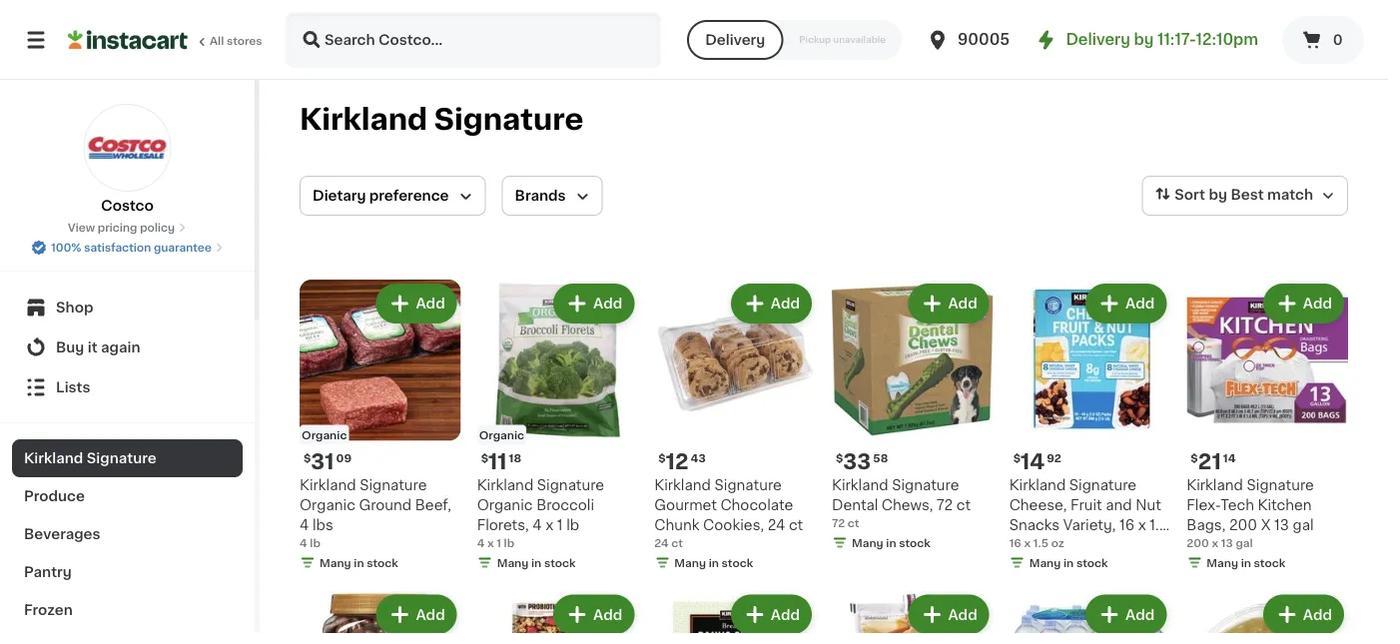 Task type: describe. For each thing, give the bounding box(es) containing it.
dental
[[832, 498, 879, 512]]

product group containing 12
[[655, 280, 816, 575]]

100% satisfaction guarantee button
[[31, 236, 224, 256]]

best
[[1231, 188, 1265, 202]]

stock for 31
[[367, 558, 399, 569]]

kirkland signature link
[[12, 440, 243, 478]]

ground
[[359, 498, 412, 512]]

ct down chocolate
[[789, 518, 804, 532]]

11
[[489, 452, 507, 473]]

1 horizontal spatial 24
[[768, 518, 786, 532]]

$ 11 18
[[481, 452, 522, 473]]

costco link
[[83, 104, 171, 216]]

shop
[[56, 301, 93, 315]]

$ 31 09
[[304, 452, 352, 473]]

12
[[666, 452, 689, 473]]

0 horizontal spatial 14
[[1021, 452, 1045, 473]]

in for 11
[[532, 558, 542, 569]]

in for 14
[[1064, 558, 1074, 569]]

costco
[[101, 199, 154, 213]]

delivery by 11:17-12:10pm
[[1067, 32, 1259, 47]]

cheese,
[[1010, 498, 1068, 512]]

lists link
[[12, 368, 243, 408]]

dietary preference
[[313, 189, 449, 203]]

and
[[1106, 498, 1133, 512]]

product group containing 33
[[832, 280, 994, 555]]

4 down $ 31 09
[[300, 538, 307, 549]]

signature inside "link"
[[87, 452, 157, 466]]

many for 21
[[1207, 558, 1239, 569]]

bags,
[[1187, 518, 1226, 532]]

kirkland for 200
[[1187, 478, 1244, 492]]

lb for 11
[[567, 518, 580, 532]]

21
[[1199, 452, 1222, 473]]

all stores
[[210, 35, 262, 46]]

frozen
[[24, 604, 73, 617]]

many in stock for 11
[[497, 558, 576, 569]]

by for sort
[[1209, 188, 1228, 202]]

0 horizontal spatial 13
[[1222, 538, 1234, 549]]

beverages link
[[12, 516, 243, 554]]

$ for 11
[[481, 453, 489, 464]]

in for 21
[[1242, 558, 1252, 569]]

all
[[210, 35, 224, 46]]

0 horizontal spatial 72
[[832, 518, 845, 529]]

stock for 21
[[1255, 558, 1286, 569]]

90005
[[958, 32, 1010, 47]]

kirkland up dietary preference
[[300, 105, 428, 134]]

signature for lbs
[[360, 478, 427, 492]]

ct down chunk
[[672, 538, 683, 549]]

policy
[[140, 222, 175, 233]]

it
[[88, 341, 98, 355]]

satisfaction
[[84, 242, 151, 253]]

kirkland signature organic broccoli florets, 4 x 1 lb 4 x 1 lb
[[477, 478, 605, 549]]

kirkland for 72
[[832, 478, 889, 492]]

signature up brands
[[434, 105, 584, 134]]

buy it again
[[56, 341, 141, 355]]

beverages
[[24, 528, 100, 542]]

kirkland signature inside "link"
[[24, 452, 157, 466]]

product group containing 11
[[477, 280, 639, 575]]

instacart logo image
[[68, 28, 188, 52]]

lbs
[[313, 518, 334, 532]]

dietary
[[313, 189, 366, 203]]

variety,
[[1064, 518, 1116, 532]]

kitchen
[[1258, 498, 1313, 512]]

many in stock for 21
[[1207, 558, 1286, 569]]

1 vertical spatial 24
[[655, 538, 669, 549]]

x
[[1262, 518, 1271, 532]]

0
[[1334, 33, 1344, 47]]

costco logo image
[[83, 104, 171, 192]]

preference
[[370, 189, 449, 203]]

delivery button
[[688, 20, 784, 60]]

view pricing policy
[[68, 222, 175, 233]]

0 horizontal spatial 1
[[497, 538, 502, 549]]

16 inside kirkland signature cheese, fruit and nut snacks variety, 16 x 1.5 oz
[[1120, 518, 1135, 532]]

14 inside $ 21 14
[[1224, 453, 1237, 464]]

cookies,
[[703, 518, 765, 532]]

signature for 24
[[715, 478, 782, 492]]

0 vertical spatial 1
[[557, 518, 563, 532]]

brands button
[[502, 176, 603, 216]]

delivery for delivery
[[706, 33, 766, 47]]

$ 21 14
[[1191, 452, 1237, 473]]

organic inside kirkland signature organic broccoli florets, 4 x 1 lb 4 x 1 lb
[[477, 498, 533, 512]]

produce link
[[12, 478, 243, 516]]

0 horizontal spatial 16
[[1010, 538, 1022, 549]]

broccoli
[[537, 498, 595, 512]]

12:10pm
[[1197, 32, 1259, 47]]

09
[[336, 453, 352, 464]]

x down snacks
[[1025, 538, 1031, 549]]

pricing
[[98, 222, 137, 233]]

1 oz from the left
[[1052, 538, 1065, 549]]

product group containing 14
[[1010, 280, 1171, 575]]

kirkland for lbs
[[300, 478, 356, 492]]

all stores link
[[68, 12, 264, 68]]

0 button
[[1283, 16, 1365, 64]]

1.5 inside kirkland signature cheese, fruit and nut snacks variety, 16 x 1.5 oz
[[1150, 518, 1169, 532]]

many for 31
[[320, 558, 351, 569]]

sort
[[1175, 188, 1206, 202]]

chocolate
[[721, 498, 794, 512]]

stock for 14
[[1077, 558, 1109, 569]]

oz inside kirkland signature cheese, fruit and nut snacks variety, 16 x 1.5 oz
[[1010, 538, 1026, 552]]

organic inside kirkland signature organic ground beef, 4 lbs 4 lb
[[300, 498, 356, 512]]

signature for 200
[[1247, 478, 1315, 492]]

4 right florets,
[[533, 518, 542, 532]]

0 vertical spatial 13
[[1275, 518, 1290, 532]]

ct down 'dental'
[[848, 518, 860, 529]]

sort by
[[1175, 188, 1228, 202]]

kirkland signature gourmet chocolate chunk cookies, 24 ct 24 ct
[[655, 478, 804, 549]]

stores
[[227, 35, 262, 46]]



Task type: locate. For each thing, give the bounding box(es) containing it.
$ for 21
[[1191, 453, 1199, 464]]

organic
[[302, 430, 347, 441], [479, 430, 525, 441], [300, 498, 356, 512], [477, 498, 533, 512]]

$ for 33
[[836, 453, 844, 464]]

in down 16 x 1.5 oz
[[1064, 558, 1074, 569]]

stock
[[900, 538, 931, 549], [367, 558, 399, 569], [544, 558, 576, 569], [1077, 558, 1109, 569], [722, 558, 754, 569], [1255, 558, 1286, 569]]

signature for 72
[[892, 478, 960, 492]]

1 vertical spatial 1
[[497, 538, 502, 549]]

0 vertical spatial 24
[[768, 518, 786, 532]]

stock down kirkland signature organic broccoli florets, 4 x 1 lb 4 x 1 lb
[[544, 558, 576, 569]]

kirkland inside kirkland signature organic broccoli florets, 4 x 1 lb 4 x 1 lb
[[477, 478, 534, 492]]

beef,
[[415, 498, 452, 512]]

in for 33
[[887, 538, 897, 549]]

chews,
[[882, 498, 934, 512]]

stock down variety,
[[1077, 558, 1109, 569]]

stock down chews,
[[900, 538, 931, 549]]

1 horizontal spatial lb
[[504, 538, 515, 549]]

90005 button
[[926, 12, 1046, 68]]

2 $ from the left
[[481, 453, 489, 464]]

1 down broccoli
[[557, 518, 563, 532]]

1 vertical spatial kirkland signature
[[24, 452, 157, 466]]

0 vertical spatial by
[[1135, 32, 1154, 47]]

in down kirkland signature dental chews, 72 ct 72 ct
[[887, 538, 897, 549]]

by right sort
[[1209, 188, 1228, 202]]

delivery inside delivery button
[[706, 33, 766, 47]]

kirkland inside kirkland signature dental chews, 72 ct 72 ct
[[832, 478, 889, 492]]

x down broccoli
[[546, 518, 554, 532]]

1 $ from the left
[[304, 453, 311, 464]]

lb for 31
[[310, 538, 321, 549]]

match
[[1268, 188, 1314, 202]]

many down the 'lbs' in the left of the page
[[320, 558, 351, 569]]

kirkland down $ 31 09
[[300, 478, 356, 492]]

signature inside kirkland signature flex-tech kitchen bags, 200 x 13 gal 200 x 13 gal
[[1247, 478, 1315, 492]]

$
[[304, 453, 311, 464], [481, 453, 489, 464], [836, 453, 844, 464], [1014, 453, 1021, 464], [659, 453, 666, 464], [1191, 453, 1199, 464]]

many in stock for 33
[[852, 538, 931, 549]]

stock down the x
[[1255, 558, 1286, 569]]

1 horizontal spatial 72
[[937, 498, 953, 512]]

ct
[[957, 498, 971, 512], [848, 518, 860, 529], [789, 518, 804, 532], [672, 538, 683, 549]]

100%
[[51, 242, 81, 253]]

kirkland for 24
[[655, 478, 711, 492]]

24
[[768, 518, 786, 532], [655, 538, 669, 549]]

oz
[[1052, 538, 1065, 549], [1010, 538, 1026, 552]]

0 horizontal spatial lb
[[310, 538, 321, 549]]

lb down broccoli
[[567, 518, 580, 532]]

kirkland signature dental chews, 72 ct 72 ct
[[832, 478, 971, 529]]

0 vertical spatial gal
[[1293, 518, 1314, 532]]

by inside field
[[1209, 188, 1228, 202]]

product group containing 21
[[1187, 280, 1349, 575]]

stock for 33
[[900, 538, 931, 549]]

many down "bags,"
[[1207, 558, 1239, 569]]

$ 14 92
[[1014, 452, 1062, 473]]

kirkland inside "link"
[[24, 452, 83, 466]]

0 vertical spatial kirkland signature
[[300, 105, 584, 134]]

signature inside kirkland signature organic broccoli florets, 4 x 1 lb 4 x 1 lb
[[537, 478, 605, 492]]

Best match Sort by field
[[1142, 176, 1349, 216]]

many in stock for 12
[[675, 558, 754, 569]]

frozen link
[[12, 592, 243, 629]]

24 down chocolate
[[768, 518, 786, 532]]

kirkland signature up the produce
[[24, 452, 157, 466]]

in
[[887, 538, 897, 549], [354, 558, 364, 569], [532, 558, 542, 569], [1064, 558, 1074, 569], [709, 558, 719, 569], [1242, 558, 1252, 569]]

0 horizontal spatial kirkland signature
[[24, 452, 157, 466]]

0 horizontal spatial 24
[[655, 538, 669, 549]]

4
[[300, 518, 309, 532], [533, 518, 542, 532], [300, 538, 307, 549], [477, 538, 485, 549]]

many
[[852, 538, 884, 549], [320, 558, 351, 569], [497, 558, 529, 569], [1030, 558, 1061, 569], [675, 558, 706, 569], [1207, 558, 1239, 569]]

kirkland signature flex-tech kitchen bags, 200 x 13 gal 200 x 13 gal
[[1187, 478, 1315, 549]]

1 horizontal spatial 16
[[1120, 518, 1135, 532]]

service type group
[[688, 20, 902, 60]]

fruit
[[1071, 498, 1103, 512]]

again
[[101, 341, 141, 355]]

1 vertical spatial 16
[[1010, 538, 1022, 549]]

x down nut
[[1139, 518, 1147, 532]]

$ for 12
[[659, 453, 666, 464]]

kirkland inside kirkland signature flex-tech kitchen bags, 200 x 13 gal 200 x 13 gal
[[1187, 478, 1244, 492]]

100% satisfaction guarantee
[[51, 242, 212, 253]]

delivery by 11:17-12:10pm link
[[1035, 28, 1259, 52]]

$ left 18 at the left of the page
[[481, 453, 489, 464]]

kirkland for snacks
[[1010, 478, 1066, 492]]

1
[[557, 518, 563, 532], [497, 538, 502, 549]]

2 oz from the left
[[1010, 538, 1026, 552]]

33
[[844, 452, 872, 473]]

1.5
[[1150, 518, 1169, 532], [1034, 538, 1049, 549]]

1 horizontal spatial kirkland signature
[[300, 105, 584, 134]]

24 down chunk
[[655, 538, 669, 549]]

stock down kirkland signature organic ground beef, 4 lbs 4 lb
[[367, 558, 399, 569]]

in for 31
[[354, 558, 364, 569]]

11:17-
[[1158, 32, 1197, 47]]

pantry
[[24, 566, 72, 580]]

200 down "bags,"
[[1187, 538, 1210, 549]]

$ for 31
[[304, 453, 311, 464]]

many down chunk
[[675, 558, 706, 569]]

1 vertical spatial gal
[[1236, 538, 1254, 549]]

x down "bags,"
[[1212, 538, 1219, 549]]

72
[[937, 498, 953, 512], [832, 518, 845, 529]]

many in stock down cookies,
[[675, 558, 754, 569]]

$ for 14
[[1014, 453, 1021, 464]]

many down florets,
[[497, 558, 529, 569]]

0 horizontal spatial gal
[[1236, 538, 1254, 549]]

many in stock down 16 x 1.5 oz
[[1030, 558, 1109, 569]]

kirkland signature organic ground beef, 4 lbs 4 lb
[[300, 478, 452, 549]]

product group containing 31
[[300, 280, 461, 575]]

kirkland down the $ 11 18
[[477, 478, 534, 492]]

1 down florets,
[[497, 538, 502, 549]]

chunk
[[655, 518, 700, 532]]

many for 33
[[852, 538, 884, 549]]

x inside kirkland signature cheese, fruit and nut snacks variety, 16 x 1.5 oz
[[1139, 518, 1147, 532]]

florets,
[[477, 518, 529, 532]]

4 $ from the left
[[1014, 453, 1021, 464]]

1 horizontal spatial 13
[[1275, 518, 1290, 532]]

many for 11
[[497, 558, 529, 569]]

delivery inside delivery by 11:17-12:10pm link
[[1067, 32, 1131, 47]]

$ inside $ 31 09
[[304, 453, 311, 464]]

in down kirkland signature organic broccoli florets, 4 x 1 lb 4 x 1 lb
[[532, 558, 542, 569]]

signature for x
[[537, 478, 605, 492]]

1 horizontal spatial delivery
[[1067, 32, 1131, 47]]

lb down florets,
[[504, 538, 515, 549]]

lists
[[56, 381, 90, 395]]

$ inside $ 21 14
[[1191, 453, 1199, 464]]

many in stock down the 'lbs' in the left of the page
[[320, 558, 399, 569]]

many in stock down kirkland signature dental chews, 72 ct 72 ct
[[852, 538, 931, 549]]

gourmet
[[655, 498, 717, 512]]

4 left the 'lbs' in the left of the page
[[300, 518, 309, 532]]

None search field
[[286, 12, 662, 68]]

by for delivery
[[1135, 32, 1154, 47]]

shop link
[[12, 288, 243, 328]]

92
[[1047, 453, 1062, 464]]

6 $ from the left
[[1191, 453, 1199, 464]]

many down 'dental'
[[852, 538, 884, 549]]

0 horizontal spatial by
[[1135, 32, 1154, 47]]

brands
[[515, 189, 566, 203]]

stock for 12
[[722, 558, 754, 569]]

$ left 58
[[836, 453, 844, 464]]

kirkland up flex-
[[1187, 478, 1244, 492]]

16 down and
[[1120, 518, 1135, 532]]

add button
[[378, 286, 455, 322], [556, 286, 633, 322], [733, 286, 810, 322], [911, 286, 988, 322], [1088, 286, 1165, 322], [1266, 286, 1343, 322], [378, 597, 455, 633], [556, 597, 633, 633], [733, 597, 810, 633], [911, 597, 988, 633], [1088, 597, 1165, 633], [1266, 597, 1343, 633]]

pantry link
[[12, 554, 243, 592]]

many in stock
[[852, 538, 931, 549], [320, 558, 399, 569], [497, 558, 576, 569], [1030, 558, 1109, 569], [675, 558, 754, 569], [1207, 558, 1286, 569]]

delivery
[[1067, 32, 1131, 47], [706, 33, 766, 47]]

many in stock for 31
[[320, 558, 399, 569]]

43
[[691, 453, 706, 464]]

many for 12
[[675, 558, 706, 569]]

signature inside kirkland signature dental chews, 72 ct 72 ct
[[892, 478, 960, 492]]

0 horizontal spatial delivery
[[706, 33, 766, 47]]

1 horizontal spatial by
[[1209, 188, 1228, 202]]

flex-
[[1187, 498, 1221, 512]]

kirkland inside kirkland signature cheese, fruit and nut snacks variety, 16 x 1.5 oz
[[1010, 478, 1066, 492]]

signature up "kitchen"
[[1247, 478, 1315, 492]]

0 vertical spatial 200
[[1230, 518, 1258, 532]]

1 vertical spatial 13
[[1222, 538, 1234, 549]]

1 vertical spatial 200
[[1187, 538, 1210, 549]]

$ inside $ 14 92
[[1014, 453, 1021, 464]]

organic up the 'lbs' in the left of the page
[[300, 498, 356, 512]]

kirkland for x
[[477, 478, 534, 492]]

1.5 down nut
[[1150, 518, 1169, 532]]

3 $ from the left
[[836, 453, 844, 464]]

1 vertical spatial 72
[[832, 518, 845, 529]]

72 right chews,
[[937, 498, 953, 512]]

kirkland up "gourmet"
[[655, 478, 711, 492]]

organic up florets,
[[477, 498, 533, 512]]

gal down "kitchen"
[[1293, 518, 1314, 532]]

1 horizontal spatial 14
[[1224, 453, 1237, 464]]

lb down the 'lbs' in the left of the page
[[310, 538, 321, 549]]

signature inside kirkland signature cheese, fruit and nut snacks variety, 16 x 1.5 oz
[[1070, 478, 1137, 492]]

buy
[[56, 341, 84, 355]]

0 horizontal spatial 1.5
[[1034, 538, 1049, 549]]

signature for snacks
[[1070, 478, 1137, 492]]

snacks
[[1010, 518, 1060, 532]]

lb
[[567, 518, 580, 532], [310, 538, 321, 549], [504, 538, 515, 549]]

1.5 down snacks
[[1034, 538, 1049, 549]]

produce
[[24, 490, 85, 504]]

1 horizontal spatial gal
[[1293, 518, 1314, 532]]

2 horizontal spatial lb
[[567, 518, 580, 532]]

4 down florets,
[[477, 538, 485, 549]]

5 $ from the left
[[659, 453, 666, 464]]

0 vertical spatial 72
[[937, 498, 953, 512]]

tech
[[1221, 498, 1255, 512]]

buy it again link
[[12, 328, 243, 368]]

delivery for delivery by 11:17-12:10pm
[[1067, 32, 1131, 47]]

gal down tech
[[1236, 538, 1254, 549]]

16 down snacks
[[1010, 538, 1022, 549]]

$ inside $ 12 43
[[659, 453, 666, 464]]

1 vertical spatial 1.5
[[1034, 538, 1049, 549]]

by left 11:17- in the top of the page
[[1135, 32, 1154, 47]]

$ left '43'
[[659, 453, 666, 464]]

kirkland signature cheese, fruit and nut snacks variety, 16 x 1.5 oz
[[1010, 478, 1169, 552]]

$ left 92
[[1014, 453, 1021, 464]]

organic up 18 at the left of the page
[[479, 430, 525, 441]]

many in stock down the x
[[1207, 558, 1286, 569]]

nut
[[1136, 498, 1162, 512]]

stock down cookies,
[[722, 558, 754, 569]]

$ inside the $ 11 18
[[481, 453, 489, 464]]

x inside kirkland signature flex-tech kitchen bags, 200 x 13 gal 200 x 13 gal
[[1212, 538, 1219, 549]]

add
[[416, 297, 445, 311], [594, 297, 623, 311], [771, 297, 800, 311], [949, 297, 978, 311], [1126, 297, 1155, 311], [1304, 297, 1333, 311], [416, 608, 445, 622], [594, 608, 623, 622], [771, 608, 800, 622], [949, 608, 978, 622], [1126, 608, 1155, 622], [1304, 608, 1333, 622]]

in down kirkland signature organic ground beef, 4 lbs 4 lb
[[354, 558, 364, 569]]

best match
[[1231, 188, 1314, 202]]

in down cookies,
[[709, 558, 719, 569]]

signature up ground
[[360, 478, 427, 492]]

1 vertical spatial by
[[1209, 188, 1228, 202]]

view
[[68, 222, 95, 233]]

lb inside kirkland signature organic ground beef, 4 lbs 4 lb
[[310, 538, 321, 549]]

many down 16 x 1.5 oz
[[1030, 558, 1061, 569]]

18
[[509, 453, 522, 464]]

200 down tech
[[1230, 518, 1258, 532]]

58
[[874, 453, 889, 464]]

$ inside $ 33 58
[[836, 453, 844, 464]]

kirkland inside kirkland signature gourmet chocolate chunk cookies, 24 ct 24 ct
[[655, 478, 711, 492]]

13 right the x
[[1275, 518, 1290, 532]]

product group
[[300, 280, 461, 575], [477, 280, 639, 575], [655, 280, 816, 575], [832, 280, 994, 555], [1010, 280, 1171, 575], [1187, 280, 1349, 575], [300, 591, 461, 634], [477, 591, 639, 634], [655, 591, 816, 634], [832, 591, 994, 634], [1010, 591, 1171, 634], [1187, 591, 1349, 634]]

0 vertical spatial 1.5
[[1150, 518, 1169, 532]]

$ 33 58
[[836, 452, 889, 473]]

Search field
[[288, 14, 660, 66]]

14
[[1021, 452, 1045, 473], [1224, 453, 1237, 464]]

ct right chews,
[[957, 498, 971, 512]]

1 horizontal spatial oz
[[1052, 538, 1065, 549]]

organic up 31
[[302, 430, 347, 441]]

signature inside kirkland signature organic ground beef, 4 lbs 4 lb
[[360, 478, 427, 492]]

many in stock down kirkland signature organic broccoli florets, 4 x 1 lb 4 x 1 lb
[[497, 558, 576, 569]]

14 left 92
[[1021, 452, 1045, 473]]

72 down 'dental'
[[832, 518, 845, 529]]

1 horizontal spatial 1
[[557, 518, 563, 532]]

kirkland up 'dental'
[[832, 478, 889, 492]]

kirkland up the produce
[[24, 452, 83, 466]]

16 x 1.5 oz
[[1010, 538, 1065, 549]]

signature up and
[[1070, 478, 1137, 492]]

in down kirkland signature flex-tech kitchen bags, 200 x 13 gal 200 x 13 gal
[[1242, 558, 1252, 569]]

1 horizontal spatial 1.5
[[1150, 518, 1169, 532]]

signature inside kirkland signature gourmet chocolate chunk cookies, 24 ct 24 ct
[[715, 478, 782, 492]]

kirkland signature up the preference
[[300, 105, 584, 134]]

0 horizontal spatial oz
[[1010, 538, 1026, 552]]

$ 12 43
[[659, 452, 706, 473]]

0 vertical spatial 16
[[1120, 518, 1135, 532]]

by
[[1135, 32, 1154, 47], [1209, 188, 1228, 202]]

signature up chocolate
[[715, 478, 782, 492]]

$ up flex-
[[1191, 453, 1199, 464]]

13 down "bags,"
[[1222, 538, 1234, 549]]

31
[[311, 452, 334, 473]]

view pricing policy link
[[68, 220, 187, 236]]

many for 14
[[1030, 558, 1061, 569]]

many in stock for 14
[[1030, 558, 1109, 569]]

dietary preference button
[[300, 176, 486, 216]]

signature up the produce link
[[87, 452, 157, 466]]

stock for 11
[[544, 558, 576, 569]]

14 right 21 in the bottom of the page
[[1224, 453, 1237, 464]]

16
[[1120, 518, 1135, 532], [1010, 538, 1022, 549]]

0 horizontal spatial 200
[[1187, 538, 1210, 549]]

x
[[546, 518, 554, 532], [1139, 518, 1147, 532], [488, 538, 494, 549], [1025, 538, 1031, 549], [1212, 538, 1219, 549]]

signature up broccoli
[[537, 478, 605, 492]]

guarantee
[[154, 242, 212, 253]]

$ left 09
[[304, 453, 311, 464]]

gal
[[1293, 518, 1314, 532], [1236, 538, 1254, 549]]

kirkland inside kirkland signature organic ground beef, 4 lbs 4 lb
[[300, 478, 356, 492]]

kirkland up cheese,
[[1010, 478, 1066, 492]]

signature up chews,
[[892, 478, 960, 492]]

13
[[1275, 518, 1290, 532], [1222, 538, 1234, 549]]

x down florets,
[[488, 538, 494, 549]]

in for 12
[[709, 558, 719, 569]]

1 horizontal spatial 200
[[1230, 518, 1258, 532]]



Task type: vqa. For each thing, say whether or not it's contained in the screenshot.


